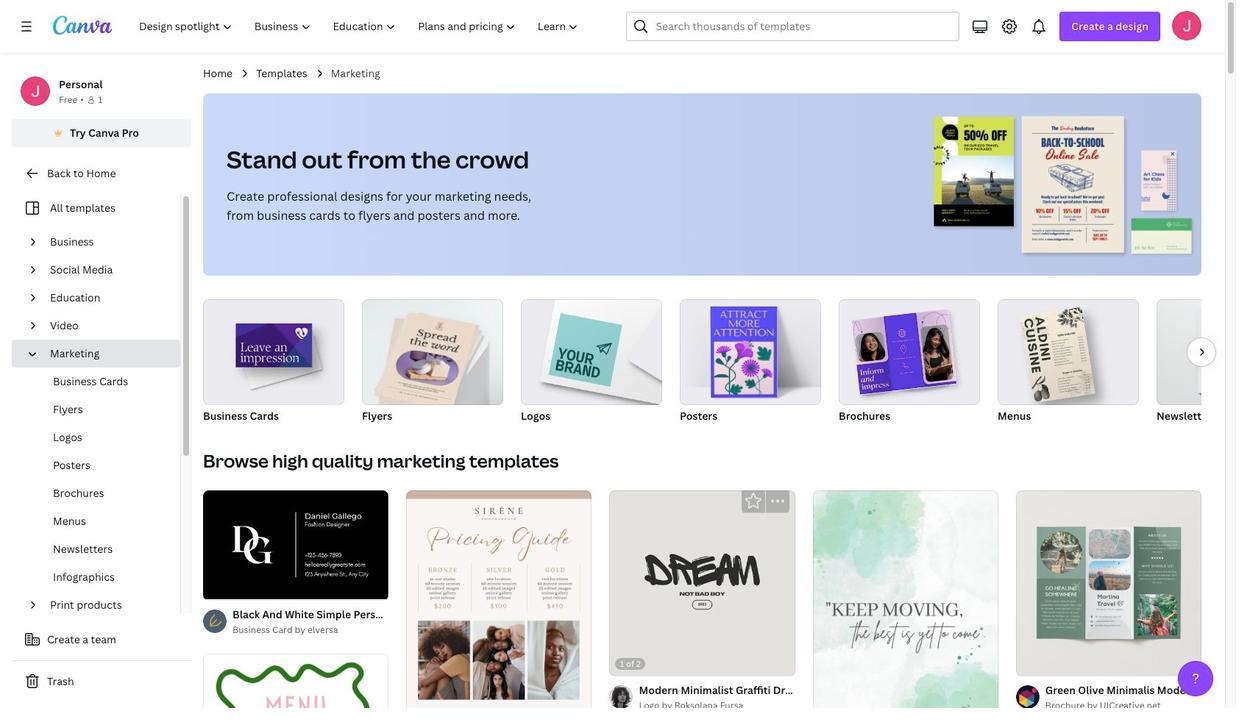 Task type: describe. For each thing, give the bounding box(es) containing it.
green organic quote poster image
[[813, 491, 998, 709]]

modern minimalist graffiti dream brand logo image
[[610, 491, 795, 676]]

green olive minimalis modern trip promotion trifold brochure image
[[1016, 491, 1202, 676]]

top level navigation element
[[130, 12, 591, 41]]

stand out from the crowd image
[[928, 93, 1202, 276]]

james peterson image
[[1172, 11, 1202, 40]]



Task type: vqa. For each thing, say whether or not it's contained in the screenshot.
Beige & Brown Aesthetic Elegant Minimalist Photographer Pricing Guide Flyer
yes



Task type: locate. For each thing, give the bounding box(es) containing it.
brochure image
[[839, 299, 980, 405], [852, 309, 957, 395]]

poster image
[[680, 299, 821, 405], [711, 307, 777, 398]]

None search field
[[627, 12, 960, 41]]

logo image
[[521, 299, 662, 405], [549, 313, 622, 387]]

black and white simple personal business card image
[[203, 491, 389, 600]]

newsletter image
[[1157, 299, 1236, 405], [1198, 311, 1236, 393]]

Search search field
[[656, 13, 950, 40]]

menu image
[[998, 299, 1139, 405], [1021, 307, 1096, 404]]

green pink trendy scalloped wavy dinner party menu image
[[203, 654, 389, 709]]

flyer image
[[362, 299, 503, 405], [381, 313, 476, 410]]

business card image
[[203, 299, 344, 405], [236, 324, 312, 367]]

beige & brown aesthetic elegant minimalist photographer pricing guide flyer image
[[406, 491, 592, 709]]



